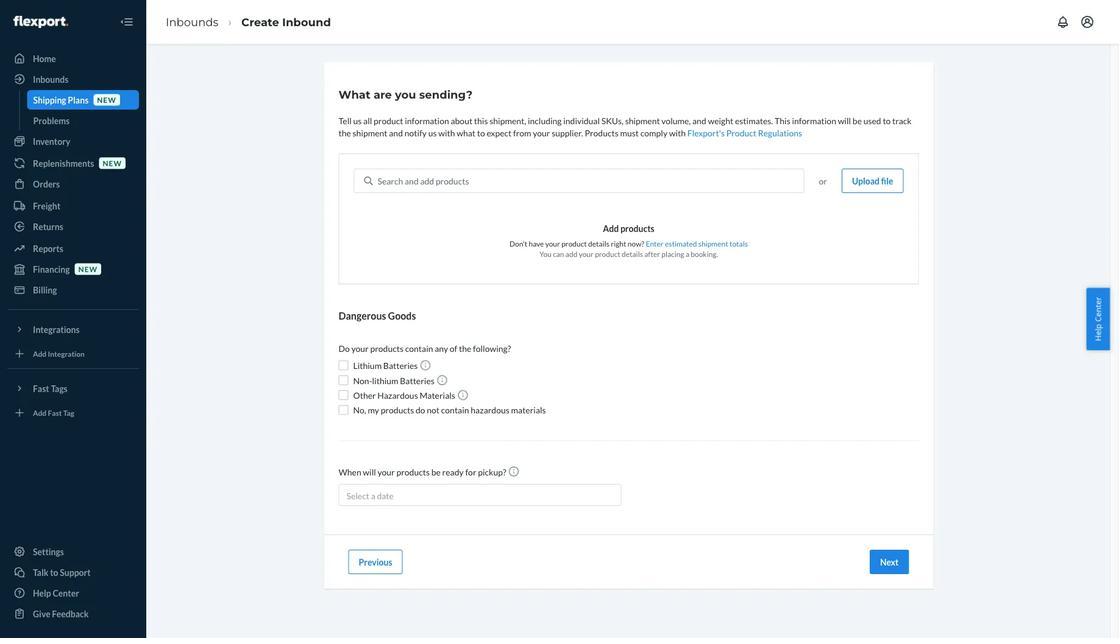 Task type: vqa. For each thing, say whether or not it's contained in the screenshot.
contain
yes



Task type: locate. For each thing, give the bounding box(es) containing it.
0 vertical spatial product
[[374, 116, 403, 126]]

contain
[[405, 344, 433, 354], [441, 405, 469, 416]]

booking.
[[691, 250, 718, 259]]

0 horizontal spatial product
[[374, 116, 403, 126]]

when will your products be ready for pickup?
[[339, 467, 508, 478]]

do
[[416, 405, 425, 416]]

integrations button
[[7, 320, 139, 340]]

1 horizontal spatial center
[[1093, 297, 1104, 322]]

1 horizontal spatial inbounds
[[166, 15, 218, 29]]

the right "of"
[[459, 344, 471, 354]]

add right search
[[420, 176, 434, 186]]

shipment
[[625, 116, 660, 126], [353, 128, 387, 138], [699, 239, 728, 248]]

the
[[339, 128, 351, 138], [459, 344, 471, 354]]

0 vertical spatial shipment
[[625, 116, 660, 126]]

open notifications image
[[1056, 15, 1071, 29]]

0 horizontal spatial center
[[53, 589, 79, 599]]

your inside tell us all product information about this shipment, including individual skus, shipment volume, and weight estimates. this information will be used to track the shipment and notify us with what to expect from your supplier. products must comply with
[[533, 128, 550, 138]]

contain right not
[[441, 405, 469, 416]]

1 horizontal spatial a
[[686, 250, 690, 259]]

add left integration at left bottom
[[33, 350, 46, 358]]

2 vertical spatial new
[[78, 265, 98, 274]]

2 horizontal spatial shipment
[[699, 239, 728, 248]]

after
[[645, 250, 660, 259]]

file
[[881, 176, 893, 186]]

products
[[436, 176, 469, 186], [621, 223, 655, 234], [370, 344, 404, 354], [381, 405, 414, 416], [397, 467, 430, 478]]

1 vertical spatial inbounds
[[33, 74, 68, 84]]

new for financing
[[78, 265, 98, 274]]

2 vertical spatial to
[[50, 568, 58, 578]]

None checkbox
[[339, 361, 348, 371], [339, 376, 348, 386], [339, 361, 348, 371], [339, 376, 348, 386]]

volume,
[[662, 116, 691, 126]]

add products don't have your product details right now? enter estimated shipment totals you can add your product details after placing a booking.
[[510, 223, 748, 259]]

give feedback
[[33, 609, 89, 620]]

products up now? at the right top
[[621, 223, 655, 234]]

your up can
[[545, 239, 560, 248]]

inbounds link inside breadcrumbs navigation
[[166, 15, 218, 29]]

0 horizontal spatial inbounds
[[33, 74, 68, 84]]

1 horizontal spatial inbounds link
[[166, 15, 218, 29]]

1 horizontal spatial information
[[792, 116, 836, 126]]

no,
[[353, 405, 366, 416]]

integrations
[[33, 325, 80, 335]]

shipment inside the add products don't have your product details right now? enter estimated shipment totals you can add your product details after placing a booking.
[[699, 239, 728, 248]]

fast tags
[[33, 384, 68, 394]]

products
[[585, 128, 619, 138]]

0 horizontal spatial help
[[33, 589, 51, 599]]

give
[[33, 609, 50, 620]]

0 vertical spatial help center
[[1093, 297, 1104, 342]]

0 horizontal spatial to
[[50, 568, 58, 578]]

0 horizontal spatial will
[[363, 467, 376, 478]]

about
[[451, 116, 473, 126]]

shipment up comply at right
[[625, 116, 660, 126]]

2 vertical spatial add
[[33, 409, 46, 418]]

lithium batteries
[[353, 361, 420, 371]]

the inside tell us all product information about this shipment, including individual skus, shipment volume, and weight estimates. this information will be used to track the shipment and notify us with what to expect from your supplier. products must comply with
[[339, 128, 351, 138]]

0 horizontal spatial help center
[[33, 589, 79, 599]]

be left used
[[853, 116, 862, 126]]

contain left any
[[405, 344, 433, 354]]

new down reports link
[[78, 265, 98, 274]]

add inside the add products don't have your product details right now? enter estimated shipment totals you can add your product details after placing a booking.
[[603, 223, 619, 234]]

right
[[611, 239, 626, 248]]

1 vertical spatial new
[[103, 159, 122, 168]]

0 horizontal spatial the
[[339, 128, 351, 138]]

can
[[553, 250, 564, 259]]

product
[[374, 116, 403, 126], [562, 239, 587, 248], [595, 250, 620, 259]]

your down 'including'
[[533, 128, 550, 138]]

product down right
[[595, 250, 620, 259]]

0 horizontal spatial shipment
[[353, 128, 387, 138]]

enter estimated shipment totals button
[[646, 239, 748, 249]]

1 horizontal spatial product
[[562, 239, 587, 248]]

to down this
[[477, 128, 485, 138]]

problems
[[33, 116, 70, 126]]

not
[[427, 405, 440, 416]]

and left notify
[[389, 128, 403, 138]]

information right this
[[792, 116, 836, 126]]

2 horizontal spatial to
[[883, 116, 891, 126]]

None checkbox
[[339, 391, 348, 401], [339, 406, 348, 415], [339, 391, 348, 401], [339, 406, 348, 415]]

0 horizontal spatial information
[[405, 116, 449, 126]]

shipment for and
[[625, 116, 660, 126]]

0 vertical spatial a
[[686, 250, 690, 259]]

0 vertical spatial inbounds link
[[166, 15, 218, 29]]

1 vertical spatial fast
[[48, 409, 62, 418]]

your up date
[[378, 467, 395, 478]]

notify
[[405, 128, 427, 138]]

inbounds
[[166, 15, 218, 29], [33, 74, 68, 84]]

no, my products do not contain hazardous materials
[[353, 405, 546, 416]]

plans
[[68, 95, 89, 105]]

next
[[880, 558, 899, 568]]

1 horizontal spatial the
[[459, 344, 471, 354]]

0 horizontal spatial add
[[420, 176, 434, 186]]

details
[[588, 239, 610, 248], [622, 250, 643, 259]]

do
[[339, 344, 350, 354]]

fast left tag
[[48, 409, 62, 418]]

and up "flexport's"
[[693, 116, 706, 126]]

what are you sending?
[[339, 88, 473, 101]]

us right notify
[[428, 128, 437, 138]]

1 vertical spatial be
[[431, 467, 441, 478]]

the down tell
[[339, 128, 351, 138]]

1 vertical spatial and
[[389, 128, 403, 138]]

tags
[[51, 384, 68, 394]]

supplier.
[[552, 128, 583, 138]]

feedback
[[52, 609, 89, 620]]

dangerous
[[339, 310, 386, 322]]

regulations
[[758, 128, 802, 138]]

previous button
[[348, 551, 403, 575]]

give feedback button
[[7, 605, 139, 624]]

1 vertical spatial inbounds link
[[7, 70, 139, 89]]

0 vertical spatial fast
[[33, 384, 49, 394]]

will left used
[[838, 116, 851, 126]]

us left "all"
[[353, 116, 362, 126]]

sending?
[[419, 88, 473, 101]]

help center
[[1093, 297, 1104, 342], [33, 589, 79, 599]]

have
[[529, 239, 544, 248]]

will right when
[[363, 467, 376, 478]]

you
[[540, 250, 552, 259]]

a down estimated
[[686, 250, 690, 259]]

0 vertical spatial new
[[97, 95, 116, 104]]

new
[[97, 95, 116, 104], [103, 159, 122, 168], [78, 265, 98, 274]]

batteries up non-lithium batteries
[[383, 361, 418, 371]]

1 vertical spatial will
[[363, 467, 376, 478]]

with down "about"
[[438, 128, 455, 138]]

be
[[853, 116, 862, 126], [431, 467, 441, 478]]

2 with from the left
[[669, 128, 686, 138]]

1 vertical spatial to
[[477, 128, 485, 138]]

1 horizontal spatial with
[[669, 128, 686, 138]]

information up notify
[[405, 116, 449, 126]]

2 vertical spatial and
[[405, 176, 419, 186]]

add for fast
[[33, 409, 46, 418]]

fast inside dropdown button
[[33, 384, 49, 394]]

to right "talk"
[[50, 568, 58, 578]]

new right plans
[[97, 95, 116, 104]]

product up can
[[562, 239, 587, 248]]

dangerous goods
[[339, 310, 416, 322]]

0 vertical spatial details
[[588, 239, 610, 248]]

tag
[[63, 409, 74, 418]]

any
[[435, 344, 448, 354]]

comply
[[641, 128, 668, 138]]

details down now? at the right top
[[622, 250, 643, 259]]

with down volume,
[[669, 128, 686, 138]]

create inbound
[[241, 15, 331, 29]]

0 vertical spatial be
[[853, 116, 862, 126]]

products left the ready
[[397, 467, 430, 478]]

from
[[513, 128, 531, 138]]

help center button
[[1087, 288, 1110, 351]]

and
[[693, 116, 706, 126], [389, 128, 403, 138], [405, 176, 419, 186]]

1 horizontal spatial contain
[[441, 405, 469, 416]]

shipment up booking.
[[699, 239, 728, 248]]

1 with from the left
[[438, 128, 455, 138]]

talk to support
[[33, 568, 91, 578]]

to right used
[[883, 116, 891, 126]]

1 vertical spatial a
[[371, 491, 375, 501]]

0 vertical spatial inbounds
[[166, 15, 218, 29]]

1 horizontal spatial help
[[1093, 324, 1104, 342]]

0 horizontal spatial us
[[353, 116, 362, 126]]

0 vertical spatial the
[[339, 128, 351, 138]]

0 vertical spatial help
[[1093, 324, 1104, 342]]

product right "all"
[[374, 116, 403, 126]]

0 horizontal spatial inbounds link
[[7, 70, 139, 89]]

1 information from the left
[[405, 116, 449, 126]]

shipment down "all"
[[353, 128, 387, 138]]

add down fast tags
[[33, 409, 46, 418]]

center inside button
[[1093, 297, 1104, 322]]

add right can
[[566, 250, 578, 259]]

1 horizontal spatial will
[[838, 116, 851, 126]]

1 horizontal spatial be
[[853, 116, 862, 126]]

1 vertical spatial us
[[428, 128, 437, 138]]

billing link
[[7, 280, 139, 300]]

products down what
[[436, 176, 469, 186]]

to
[[883, 116, 891, 126], [477, 128, 485, 138], [50, 568, 58, 578]]

0 vertical spatial and
[[693, 116, 706, 126]]

fast left tags
[[33, 384, 49, 394]]

0 horizontal spatial and
[[389, 128, 403, 138]]

batteries
[[383, 361, 418, 371], [400, 376, 435, 386]]

1 vertical spatial batteries
[[400, 376, 435, 386]]

don't
[[510, 239, 528, 248]]

new up "orders" link
[[103, 159, 122, 168]]

hazardous
[[471, 405, 510, 416]]

batteries up other hazardous materials
[[400, 376, 435, 386]]

1 vertical spatial center
[[53, 589, 79, 599]]

financing
[[33, 264, 70, 275]]

upload file button
[[842, 169, 904, 193]]

0 vertical spatial to
[[883, 116, 891, 126]]

including
[[528, 116, 562, 126]]

details left right
[[588, 239, 610, 248]]

2 vertical spatial shipment
[[699, 239, 728, 248]]

1 vertical spatial help
[[33, 589, 51, 599]]

freight
[[33, 201, 60, 211]]

add up right
[[603, 223, 619, 234]]

2 vertical spatial product
[[595, 250, 620, 259]]

enter
[[646, 239, 664, 248]]

1 vertical spatial contain
[[441, 405, 469, 416]]

0 horizontal spatial with
[[438, 128, 455, 138]]

and right search
[[405, 176, 419, 186]]

1 horizontal spatial add
[[566, 250, 578, 259]]

flexport logo image
[[13, 16, 68, 28]]

1 vertical spatial add
[[566, 250, 578, 259]]

help center inside button
[[1093, 297, 1104, 342]]

used
[[864, 116, 881, 126]]

a left date
[[371, 491, 375, 501]]

breadcrumbs navigation
[[156, 4, 341, 40]]

shipment for you
[[699, 239, 728, 248]]

search and add products
[[378, 176, 469, 186]]

0 horizontal spatial contain
[[405, 344, 433, 354]]

previous
[[359, 558, 392, 568]]

0 vertical spatial center
[[1093, 297, 1104, 322]]

0 vertical spatial add
[[603, 223, 619, 234]]

non-lithium batteries
[[353, 376, 436, 386]]

be left the ready
[[431, 467, 441, 478]]

1 horizontal spatial details
[[622, 250, 643, 259]]

a
[[686, 250, 690, 259], [371, 491, 375, 501]]

0 vertical spatial add
[[420, 176, 434, 186]]

0 vertical spatial will
[[838, 116, 851, 126]]

1 vertical spatial add
[[33, 350, 46, 358]]

fast
[[33, 384, 49, 394], [48, 409, 62, 418]]

lithium
[[372, 376, 398, 386]]

0 horizontal spatial be
[[431, 467, 441, 478]]

1 horizontal spatial help center
[[1093, 297, 1104, 342]]

1 horizontal spatial shipment
[[625, 116, 660, 126]]

1 horizontal spatial and
[[405, 176, 419, 186]]



Task type: describe. For each thing, give the bounding box(es) containing it.
will inside tell us all product information about this shipment, including individual skus, shipment volume, and weight estimates. this information will be used to track the shipment and notify us with what to expect from your supplier. products must comply with
[[838, 116, 851, 126]]

when
[[339, 467, 361, 478]]

add for products
[[603, 223, 619, 234]]

reports link
[[7, 239, 139, 258]]

2 information from the left
[[792, 116, 836, 126]]

flexport's product regulations button
[[688, 127, 802, 139]]

ready
[[442, 467, 464, 478]]

next button
[[870, 551, 909, 575]]

new for replenishments
[[103, 159, 122, 168]]

1 vertical spatial shipment
[[353, 128, 387, 138]]

0 vertical spatial contain
[[405, 344, 433, 354]]

expect
[[487, 128, 512, 138]]

add integration link
[[7, 344, 139, 364]]

search image
[[364, 177, 373, 185]]

close navigation image
[[119, 15, 134, 29]]

talk to support button
[[7, 563, 139, 583]]

flexport's
[[688, 128, 725, 138]]

1 vertical spatial the
[[459, 344, 471, 354]]

products up lithium batteries
[[370, 344, 404, 354]]

upload file
[[852, 176, 893, 186]]

be inside tell us all product information about this shipment, including individual skus, shipment volume, and weight estimates. this information will be used to track the shipment and notify us with what to expect from your supplier. products must comply with
[[853, 116, 862, 126]]

returns link
[[7, 217, 139, 237]]

do your products contain any of the following?
[[339, 344, 511, 354]]

all
[[363, 116, 372, 126]]

add fast tag
[[33, 409, 74, 418]]

0 horizontal spatial details
[[588, 239, 610, 248]]

goods
[[388, 310, 416, 322]]

skus,
[[602, 116, 624, 126]]

flexport's product regulations
[[688, 128, 802, 138]]

add integration
[[33, 350, 85, 358]]

1 vertical spatial help center
[[33, 589, 79, 599]]

your right can
[[579, 250, 594, 259]]

to inside button
[[50, 568, 58, 578]]

0 horizontal spatial a
[[371, 491, 375, 501]]

0 vertical spatial us
[[353, 116, 362, 126]]

following?
[[473, 344, 511, 354]]

inventory
[[33, 136, 70, 147]]

non-
[[353, 376, 372, 386]]

add for integration
[[33, 350, 46, 358]]

other hazardous materials
[[353, 391, 457, 401]]

add inside the add products don't have your product details right now? enter estimated shipment totals you can add your product details after placing a booking.
[[566, 250, 578, 259]]

integration
[[48, 350, 85, 358]]

returns
[[33, 222, 63, 232]]

hazardous
[[378, 391, 418, 401]]

help center link
[[7, 584, 139, 604]]

my
[[368, 405, 379, 416]]

materials
[[420, 391, 455, 401]]

search
[[378, 176, 403, 186]]

1 vertical spatial product
[[562, 239, 587, 248]]

1 horizontal spatial us
[[428, 128, 437, 138]]

freight link
[[7, 196, 139, 216]]

open account menu image
[[1080, 15, 1095, 29]]

inbounds inside breadcrumbs navigation
[[166, 15, 218, 29]]

product
[[727, 128, 757, 138]]

materials
[[511, 405, 546, 416]]

new for shipping plans
[[97, 95, 116, 104]]

placing
[[662, 250, 684, 259]]

home
[[33, 53, 56, 64]]

add fast tag link
[[7, 404, 139, 423]]

2 horizontal spatial and
[[693, 116, 706, 126]]

problems link
[[27, 111, 139, 130]]

of
[[450, 344, 457, 354]]

are
[[374, 88, 392, 101]]

0 vertical spatial batteries
[[383, 361, 418, 371]]

weight
[[708, 116, 734, 126]]

a inside the add products don't have your product details right now? enter estimated shipment totals you can add your product details after placing a booking.
[[686, 250, 690, 259]]

reports
[[33, 244, 63, 254]]

create inbound link
[[241, 15, 331, 29]]

upload
[[852, 176, 880, 186]]

settings
[[33, 547, 64, 558]]

settings link
[[7, 543, 139, 562]]

tell
[[339, 116, 352, 126]]

what
[[339, 88, 371, 101]]

1 horizontal spatial to
[[477, 128, 485, 138]]

home link
[[7, 49, 139, 68]]

your right do
[[351, 344, 369, 354]]

replenishments
[[33, 158, 94, 169]]

must
[[620, 128, 639, 138]]

products inside the add products don't have your product details right now? enter estimated shipment totals you can add your product details after placing a booking.
[[621, 223, 655, 234]]

shipping
[[33, 95, 66, 105]]

tell us all product information about this shipment, including individual skus, shipment volume, and weight estimates. this information will be used to track the shipment and notify us with what to expect from your supplier. products must comply with
[[339, 116, 912, 138]]

help inside button
[[1093, 324, 1104, 342]]

date
[[377, 491, 394, 501]]

individual
[[563, 116, 600, 126]]

2 horizontal spatial product
[[595, 250, 620, 259]]

support
[[60, 568, 91, 578]]

totals
[[730, 239, 748, 248]]

track
[[893, 116, 912, 126]]

shipment,
[[490, 116, 526, 126]]

this
[[775, 116, 791, 126]]

orders
[[33, 179, 60, 189]]

product inside tell us all product information about this shipment, including individual skus, shipment volume, and weight estimates. this information will be used to track the shipment and notify us with what to expect from your supplier. products must comply with
[[374, 116, 403, 126]]

pickup?
[[478, 467, 506, 478]]

this
[[474, 116, 488, 126]]

select a date
[[347, 491, 394, 501]]

products down hazardous
[[381, 405, 414, 416]]

estimated
[[665, 239, 697, 248]]

1 vertical spatial details
[[622, 250, 643, 259]]

you
[[395, 88, 416, 101]]

orders link
[[7, 174, 139, 194]]

billing
[[33, 285, 57, 295]]

other
[[353, 391, 376, 401]]



